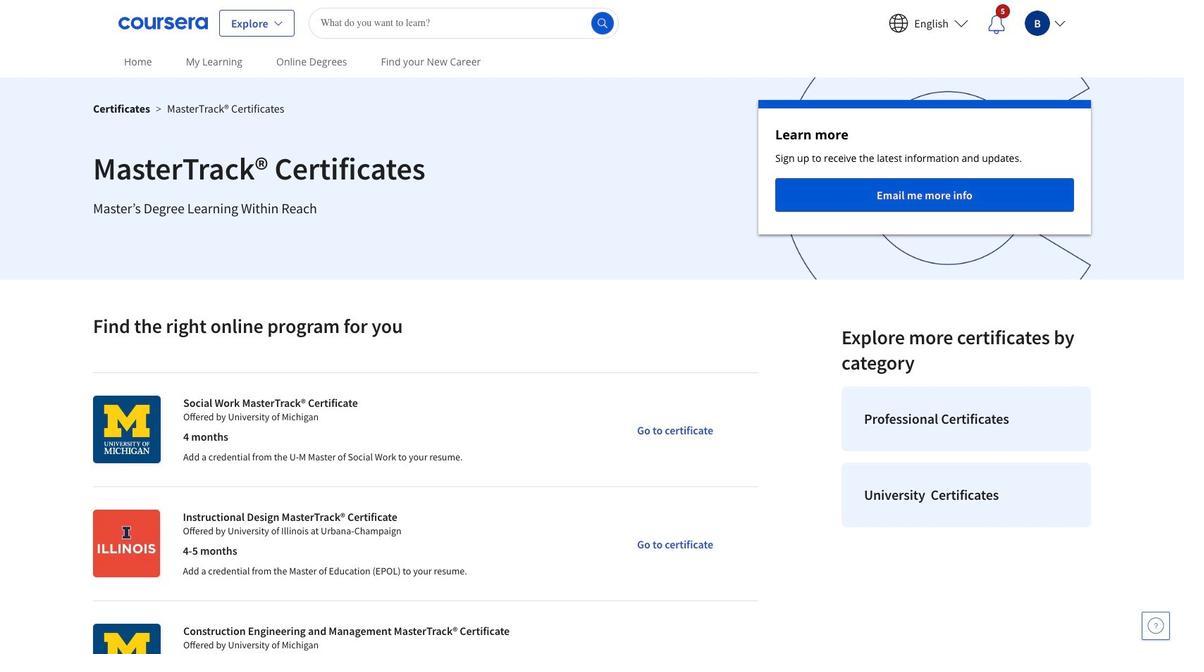 Task type: vqa. For each thing, say whether or not it's contained in the screenshot.
"Hopkins" within the the Applied Calculus with Python Johns Hopkins University
no



Task type: locate. For each thing, give the bounding box(es) containing it.
university of illinois at urbana-champaign image
[[93, 510, 160, 578]]

None search field
[[309, 7, 619, 38]]

list
[[836, 381, 1097, 534]]

status
[[758, 100, 1091, 235]]



Task type: describe. For each thing, give the bounding box(es) containing it.
What do you want to learn? text field
[[309, 7, 619, 38]]

university of michigan image
[[93, 396, 161, 464]]

help center image
[[1147, 618, 1164, 635]]

coursera image
[[118, 12, 208, 34]]



